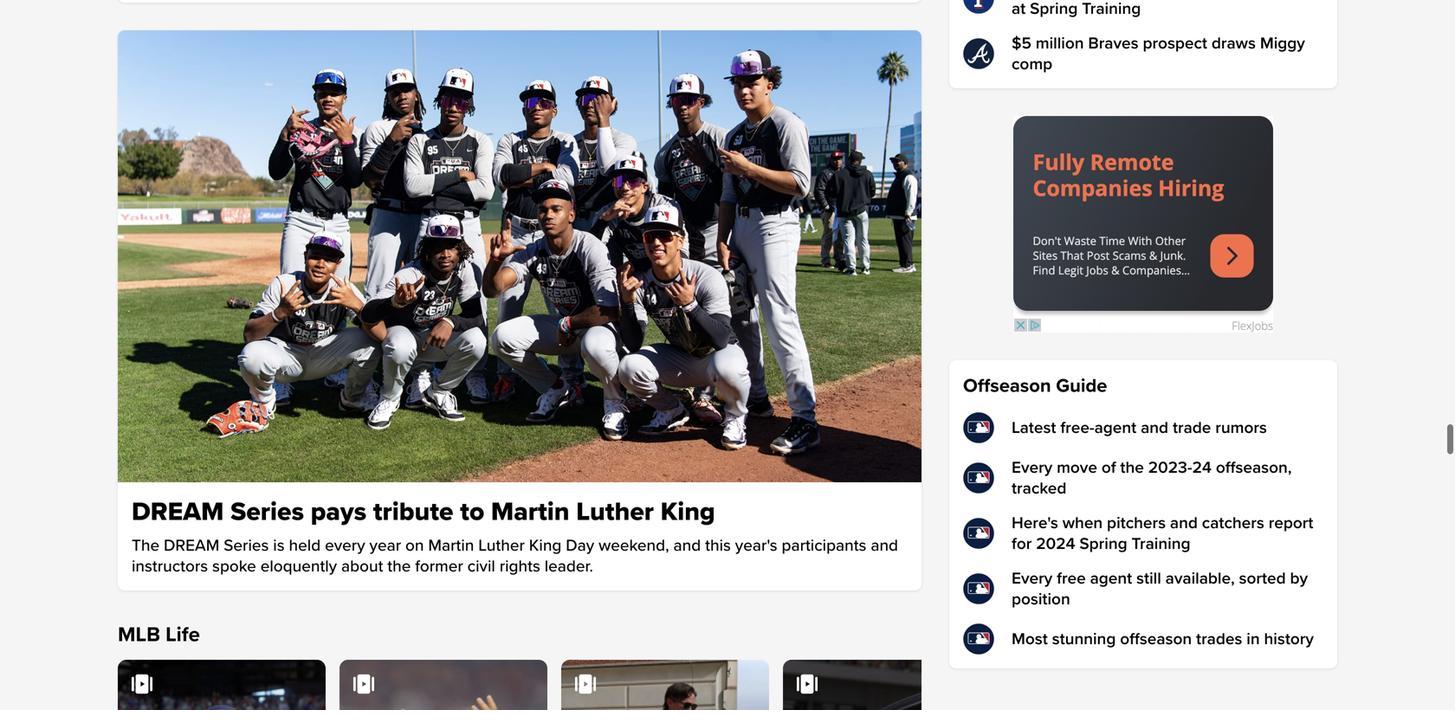 Task type: vqa. For each thing, say whether or not it's contained in the screenshot.
lópez, p image
no



Task type: describe. For each thing, give the bounding box(es) containing it.
24
[[1193, 458, 1212, 478]]

to
[[460, 496, 485, 528]]

pitchers
[[1107, 513, 1166, 533]]

mlb image for latest
[[964, 412, 995, 444]]

pays
[[311, 496, 367, 528]]

this
[[705, 536, 731, 556]]

offseason
[[1121, 630, 1192, 649]]

and left this
[[674, 536, 701, 556]]

every for every move of the 2023-24 offseason, tracked
[[1012, 458, 1053, 478]]

$5
[[1012, 33, 1032, 53]]

every free agent still available, sorted by position link
[[964, 568, 1324, 610]]

0 vertical spatial series
[[231, 496, 304, 528]]

day
[[566, 536, 595, 556]]

of
[[1102, 458, 1117, 478]]

$5 million braves prospect draws miggy comp link
[[964, 33, 1324, 75]]

for
[[1012, 534, 1032, 554]]

here's when pitchers and catchers report for 2024 spring training link
[[964, 513, 1324, 555]]

dream series pays tribute to martin luther king image
[[118, 30, 922, 483]]

eloquently
[[261, 557, 337, 577]]

trade
[[1173, 418, 1212, 438]]

move
[[1057, 458, 1098, 478]]

mlb image
[[964, 463, 995, 494]]

rights
[[500, 557, 541, 577]]

every free agent still available, sorted by position
[[1012, 569, 1308, 610]]

training
[[1132, 534, 1191, 554]]

year's
[[735, 536, 778, 556]]

the inside every move of the 2023-24 offseason, tracked
[[1121, 458, 1145, 478]]

when
[[1063, 513, 1103, 533]]

1 horizontal spatial martin
[[491, 496, 570, 528]]

dream series pays tribute to martin luther king the dream series is held every year on martin luther king day weekend, and this year's participants and instructors spoke eloquently about the former civil rights leader.
[[132, 496, 899, 577]]

weekend,
[[599, 536, 670, 556]]

and right participants
[[871, 536, 899, 556]]

braves
[[1089, 33, 1139, 53]]

leader.
[[545, 557, 593, 577]]

mlb image for every
[[964, 574, 995, 605]]

free
[[1057, 569, 1086, 589]]

trades
[[1197, 630, 1243, 649]]

here's
[[1012, 513, 1059, 533]]

and inside here's when pitchers and catchers report for 2024 spring training
[[1171, 513, 1198, 533]]

tribute
[[373, 496, 454, 528]]

1 vertical spatial luther
[[479, 536, 525, 556]]

most
[[1012, 630, 1048, 649]]

2024
[[1036, 534, 1076, 554]]

million
[[1036, 33, 1084, 53]]

$5 million braves prospect draws miggy comp
[[1012, 33, 1306, 74]]

here's when pitchers and catchers report for 2024 spring training
[[1012, 513, 1314, 554]]

mlb life button
[[104, 617, 200, 656]]



Task type: locate. For each thing, give the bounding box(es) containing it.
rumors
[[1216, 418, 1268, 438]]

the
[[1121, 458, 1145, 478], [388, 557, 411, 577]]

0 horizontal spatial luther
[[479, 536, 525, 556]]

mlb image
[[964, 412, 995, 444], [964, 518, 995, 549], [964, 574, 995, 605], [964, 624, 995, 655]]

the inside dream series pays tribute to martin luther king the dream series is held every year on martin luther king day weekend, and this year's participants and instructors spoke eloquently about the former civil rights leader.
[[388, 557, 411, 577]]

2023-
[[1149, 458, 1193, 478]]

offseason guide
[[964, 375, 1108, 398]]

4 mlb image from the top
[[964, 624, 995, 655]]

stunning
[[1052, 630, 1116, 649]]

prospect
[[1143, 33, 1208, 53]]

most stunning offseason trades in history
[[1012, 630, 1314, 649]]

on
[[406, 536, 424, 556]]

2 every from the top
[[1012, 569, 1053, 589]]

held
[[289, 536, 321, 556]]

luther up weekend,
[[576, 496, 654, 528]]

1 vertical spatial the
[[388, 557, 411, 577]]

sorted
[[1240, 569, 1286, 589]]

about
[[341, 557, 383, 577]]

dream up the instructors
[[164, 536, 219, 556]]

is
[[273, 536, 285, 556]]

report
[[1269, 513, 1314, 533]]

position
[[1012, 590, 1071, 610]]

the down year
[[388, 557, 411, 577]]

latest free-agent and trade rumors link
[[964, 412, 1324, 444]]

catchers
[[1203, 513, 1265, 533]]

the
[[132, 536, 160, 556]]

latest free-agent and trade rumors
[[1012, 418, 1268, 438]]

spring
[[1080, 534, 1128, 554]]

series up spoke on the bottom left of the page
[[224, 536, 269, 556]]

king
[[661, 496, 716, 528], [529, 536, 562, 556]]

0 vertical spatial king
[[661, 496, 716, 528]]

agent for free-
[[1095, 418, 1137, 438]]

miggy
[[1261, 33, 1306, 53]]

latest
[[1012, 418, 1057, 438]]

3 mlb image from the top
[[964, 574, 995, 605]]

every
[[325, 536, 365, 556]]

every up position
[[1012, 569, 1053, 589]]

0 horizontal spatial king
[[529, 536, 562, 556]]

every up tracked
[[1012, 458, 1053, 478]]

0 horizontal spatial the
[[388, 557, 411, 577]]

1 vertical spatial dream
[[164, 536, 219, 556]]

martin up rights
[[491, 496, 570, 528]]

mlb life
[[118, 622, 200, 648]]

1 vertical spatial every
[[1012, 569, 1053, 589]]

series
[[231, 496, 304, 528], [224, 536, 269, 556]]

martin
[[491, 496, 570, 528], [428, 536, 474, 556]]

2 mlb image from the top
[[964, 518, 995, 549]]

agent down spring
[[1091, 569, 1133, 589]]

draws
[[1212, 33, 1256, 53]]

1 every from the top
[[1012, 458, 1053, 478]]

every
[[1012, 458, 1053, 478], [1012, 569, 1053, 589]]

life
[[166, 622, 200, 648]]

guide
[[1056, 375, 1108, 398]]

1 vertical spatial martin
[[428, 536, 474, 556]]

mlb
[[118, 622, 160, 648]]

most stunning offseason trades in history link
[[964, 624, 1324, 655]]

advertisement element
[[1014, 116, 1274, 333]]

available,
[[1166, 569, 1235, 589]]

dream
[[132, 496, 224, 528], [164, 536, 219, 556]]

martin up former
[[428, 536, 474, 556]]

instructors
[[132, 557, 208, 577]]

civil
[[468, 557, 495, 577]]

0 vertical spatial luther
[[576, 496, 654, 528]]

0 horizontal spatial martin
[[428, 536, 474, 556]]

1 horizontal spatial luther
[[576, 496, 654, 528]]

and
[[1141, 418, 1169, 438], [1171, 513, 1198, 533], [674, 536, 701, 556], [871, 536, 899, 556]]

every for every free agent still available, sorted by position
[[1012, 569, 1053, 589]]

agent
[[1095, 418, 1137, 438], [1091, 569, 1133, 589]]

luther
[[576, 496, 654, 528], [479, 536, 525, 556]]

0 vertical spatial every
[[1012, 458, 1053, 478]]

agent for free
[[1091, 569, 1133, 589]]

offseason,
[[1216, 458, 1292, 478]]

and up training at the bottom of page
[[1171, 513, 1198, 533]]

0 vertical spatial martin
[[491, 496, 570, 528]]

former
[[415, 557, 463, 577]]

participants
[[782, 536, 867, 556]]

series up is
[[231, 496, 304, 528]]

dream up the
[[132, 496, 224, 528]]

1 mlb image from the top
[[964, 412, 995, 444]]

luther up rights
[[479, 536, 525, 556]]

king up this
[[661, 496, 716, 528]]

1 vertical spatial agent
[[1091, 569, 1133, 589]]

mlb image left position
[[964, 574, 995, 605]]

1 vertical spatial king
[[529, 536, 562, 556]]

mlb image up mlb image
[[964, 412, 995, 444]]

free-
[[1061, 418, 1095, 438]]

every move of the 2023-24 offseason, tracked
[[1012, 458, 1292, 499]]

0 vertical spatial dream
[[132, 496, 224, 528]]

still
[[1137, 569, 1162, 589]]

mlb image left for
[[964, 518, 995, 549]]

year
[[370, 536, 401, 556]]

king up leader.
[[529, 536, 562, 556]]

0 vertical spatial the
[[1121, 458, 1145, 478]]

dream series pays tribute to martin luther king link
[[132, 496, 908, 528]]

mlb image left most
[[964, 624, 995, 655]]

1 horizontal spatial the
[[1121, 458, 1145, 478]]

spoke
[[212, 557, 256, 577]]

every move of the 2023-24 offseason, tracked link
[[964, 458, 1324, 499]]

by
[[1291, 569, 1308, 589]]

in
[[1247, 630, 1260, 649]]

agent up of
[[1095, 418, 1137, 438]]

tracked
[[1012, 479, 1067, 499]]

mlb image inside 'here's when pitchers and catchers report for 2024 spring training' link
[[964, 518, 995, 549]]

history
[[1265, 630, 1314, 649]]

the right of
[[1121, 458, 1145, 478]]

offseason
[[964, 375, 1052, 398]]

rangers image
[[964, 0, 995, 14]]

mlb image for here's
[[964, 518, 995, 549]]

braves image
[[964, 38, 995, 69]]

1 vertical spatial series
[[224, 536, 269, 556]]

comp
[[1012, 54, 1053, 74]]

every inside every move of the 2023-24 offseason, tracked
[[1012, 458, 1053, 478]]

mlb image for most
[[964, 624, 995, 655]]

and left 'trade'
[[1141, 418, 1169, 438]]

0 vertical spatial agent
[[1095, 418, 1137, 438]]

1 horizontal spatial king
[[661, 496, 716, 528]]

agent inside every free agent still available, sorted by position
[[1091, 569, 1133, 589]]

mlb image inside 'every free agent still available, sorted by position' link
[[964, 574, 995, 605]]

every inside every free agent still available, sorted by position
[[1012, 569, 1053, 589]]



